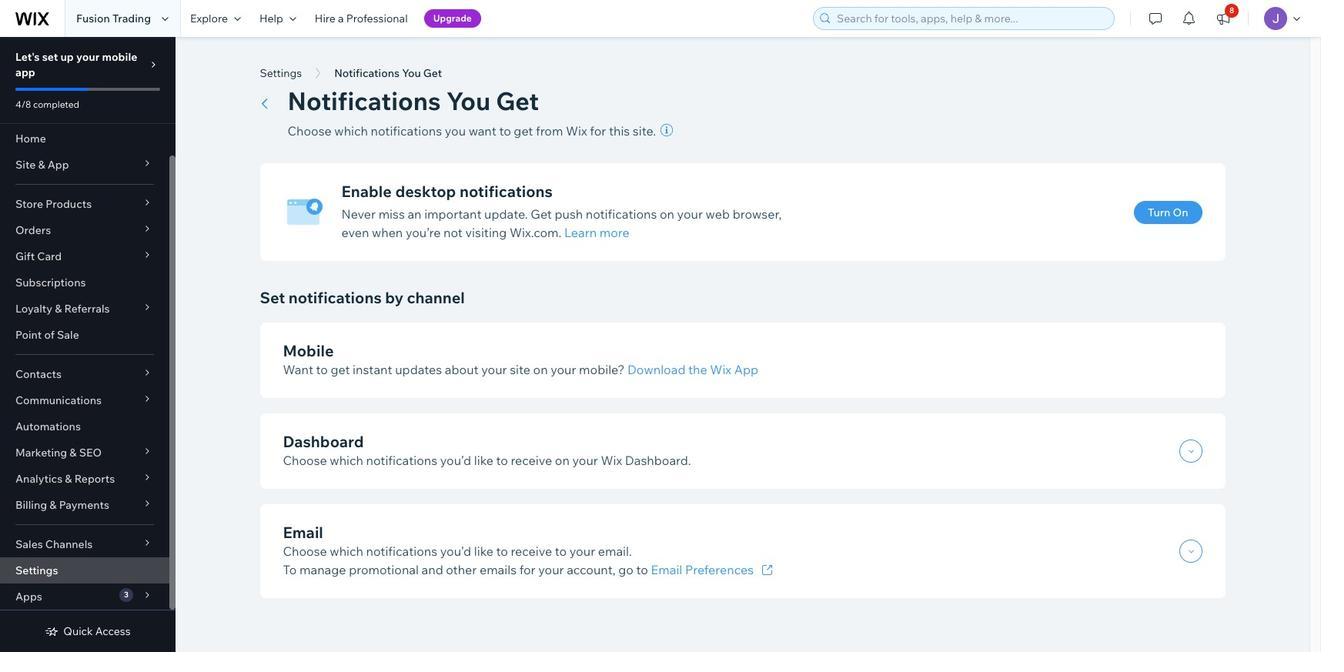Task type: vqa. For each thing, say whether or not it's contained in the screenshot.
home
yes



Task type: locate. For each thing, give the bounding box(es) containing it.
0 vertical spatial app
[[48, 158, 69, 172]]

0 horizontal spatial email
[[283, 523, 323, 542]]

2 horizontal spatial wix
[[710, 362, 731, 377]]

which down dashboard
[[330, 453, 363, 468]]

you
[[445, 123, 466, 139]]

you'd inside email choose which notifications you'd like to receive to your email.
[[440, 544, 471, 559]]

& left reports
[[65, 472, 72, 486]]

0 vertical spatial settings
[[260, 66, 302, 80]]

loyalty & referrals button
[[0, 296, 169, 322]]

& for site
[[38, 158, 45, 172]]

this
[[609, 123, 630, 139]]

an
[[408, 206, 422, 222]]

get up wix.com.
[[531, 206, 552, 222]]

app
[[15, 65, 35, 79]]

0 horizontal spatial wix
[[566, 123, 587, 139]]

notifications you get down the notifications you get button
[[288, 85, 539, 116]]

email up to
[[283, 523, 323, 542]]

like inside dashboard choose which notifications you'd like to receive on your wix dashboard.
[[474, 453, 493, 468]]

wix left dashboard.
[[601, 453, 622, 468]]

more
[[600, 225, 630, 240]]

important
[[424, 206, 482, 222]]

your left web
[[677, 206, 703, 222]]

choose down settings button
[[288, 123, 332, 139]]

to manage promotional and other emails for your account, go to
[[283, 562, 651, 577]]

email inside email choose which notifications you'd like to receive to your email.
[[283, 523, 323, 542]]

on
[[660, 206, 674, 222], [533, 362, 548, 377], [555, 453, 570, 468]]

go
[[618, 562, 634, 577]]

2 vertical spatial wix
[[601, 453, 622, 468]]

sidebar element
[[0, 37, 176, 652]]

app inside mobile want to get instant updates about your site on your mobile? download the wix app
[[734, 362, 758, 377]]

0 vertical spatial notifications you get
[[334, 66, 442, 80]]

& right the billing
[[49, 498, 57, 512]]

2 vertical spatial choose
[[283, 544, 327, 559]]

your left account, at the left bottom of page
[[538, 562, 564, 577]]

email right 'go'
[[651, 562, 682, 577]]

store products
[[15, 197, 92, 211]]

which up enable
[[334, 123, 368, 139]]

sale
[[57, 328, 79, 342]]

your up account, at the left bottom of page
[[570, 544, 595, 559]]

0 vertical spatial for
[[590, 123, 606, 139]]

app right the
[[734, 362, 758, 377]]

contacts
[[15, 367, 62, 381]]

you down professional on the left of the page
[[402, 66, 421, 80]]

for left this
[[590, 123, 606, 139]]

0 vertical spatial notifications
[[334, 66, 400, 80]]

visiting
[[465, 225, 507, 240]]

0 vertical spatial email
[[283, 523, 323, 542]]

you'd inside dashboard choose which notifications you'd like to receive on your wix dashboard.
[[440, 453, 471, 468]]

web
[[706, 206, 730, 222]]

settings for 'settings' link on the left bottom of page
[[15, 564, 58, 577]]

2 horizontal spatial on
[[660, 206, 674, 222]]

app inside popup button
[[48, 158, 69, 172]]

1 like from the top
[[474, 453, 493, 468]]

which
[[334, 123, 368, 139], [330, 453, 363, 468], [330, 544, 363, 559]]

1 vertical spatial you'd
[[440, 544, 471, 559]]

& right loyalty on the top of the page
[[55, 302, 62, 316]]

1 vertical spatial for
[[519, 562, 536, 577]]

up
[[60, 50, 74, 64]]

1 horizontal spatial app
[[734, 362, 758, 377]]

1 vertical spatial which
[[330, 453, 363, 468]]

get up the from
[[496, 85, 539, 116]]

1 vertical spatial choose
[[283, 453, 327, 468]]

notifications you get
[[334, 66, 442, 80], [288, 85, 539, 116]]

2 you'd from the top
[[440, 544, 471, 559]]

1 horizontal spatial you
[[446, 85, 490, 116]]

on inside never miss an important update. get push notifications on your web browser, even when you're not visiting wix.com.
[[660, 206, 674, 222]]

2 receive from the top
[[511, 544, 552, 559]]

8 button
[[1206, 0, 1240, 37]]

which up manage
[[330, 544, 363, 559]]

1 vertical spatial receive
[[511, 544, 552, 559]]

marketing
[[15, 446, 67, 460]]

settings for settings button
[[260, 66, 302, 80]]

get
[[423, 66, 442, 80], [496, 85, 539, 116], [531, 206, 552, 222]]

wix
[[566, 123, 587, 139], [710, 362, 731, 377], [601, 453, 622, 468]]

site
[[510, 362, 530, 377]]

point of sale
[[15, 328, 79, 342]]

which for dashboard
[[330, 453, 363, 468]]

2 like from the top
[[474, 544, 493, 559]]

choose inside dashboard choose which notifications you'd like to receive on your wix dashboard.
[[283, 453, 327, 468]]

1 you'd from the top
[[440, 453, 471, 468]]

from
[[536, 123, 563, 139]]

communications button
[[0, 387, 169, 413]]

0 vertical spatial like
[[474, 453, 493, 468]]

notifications down hire a professional
[[334, 66, 400, 80]]

1 vertical spatial wix
[[710, 362, 731, 377]]

1 vertical spatial on
[[533, 362, 548, 377]]

communications
[[15, 393, 102, 407]]

your
[[76, 50, 100, 64], [677, 206, 703, 222], [481, 362, 507, 377], [551, 362, 576, 377], [572, 453, 598, 468], [570, 544, 595, 559], [538, 562, 564, 577]]

1 horizontal spatial email
[[651, 562, 682, 577]]

receive inside email choose which notifications you'd like to receive to your email.
[[511, 544, 552, 559]]

updates
[[395, 362, 442, 377]]

to
[[283, 562, 297, 577]]

you'd
[[440, 453, 471, 468], [440, 544, 471, 559]]

app right site
[[48, 158, 69, 172]]

quick
[[63, 624, 93, 638]]

1 vertical spatial app
[[734, 362, 758, 377]]

home link
[[0, 125, 169, 152]]

you up choose which notifications you want to get from wix for this site.
[[446, 85, 490, 116]]

which for email
[[330, 544, 363, 559]]

& for loyalty
[[55, 302, 62, 316]]

channel
[[407, 288, 465, 307]]

loyalty & referrals
[[15, 302, 110, 316]]

wix right the from
[[566, 123, 587, 139]]

settings down help 'button'
[[260, 66, 302, 80]]

0 horizontal spatial you
[[402, 66, 421, 80]]

learn
[[564, 225, 597, 240]]

which inside email choose which notifications you'd like to receive to your email.
[[330, 544, 363, 559]]

get left the from
[[514, 123, 533, 139]]

site.
[[633, 123, 656, 139]]

like inside email choose which notifications you'd like to receive to your email.
[[474, 544, 493, 559]]

seo
[[79, 446, 102, 460]]

about
[[445, 362, 479, 377]]

0 vertical spatial you
[[402, 66, 421, 80]]

0 horizontal spatial get
[[331, 362, 350, 377]]

0 horizontal spatial settings
[[15, 564, 58, 577]]

& left seo
[[70, 446, 77, 460]]

notifications you get down professional on the left of the page
[[334, 66, 442, 80]]

get down upgrade button
[[423, 66, 442, 80]]

gift card
[[15, 249, 62, 263]]

1 horizontal spatial on
[[555, 453, 570, 468]]

sales channels
[[15, 537, 93, 551]]

orders button
[[0, 217, 169, 243]]

0 vertical spatial you'd
[[440, 453, 471, 468]]

notifications inside button
[[334, 66, 400, 80]]

wix right the
[[710, 362, 731, 377]]

0 vertical spatial on
[[660, 206, 674, 222]]

on for dashboard
[[555, 453, 570, 468]]

your left mobile?
[[551, 362, 576, 377]]

help
[[259, 12, 283, 25]]

& right site
[[38, 158, 45, 172]]

upgrade button
[[424, 9, 481, 28]]

never miss an important update. get push notifications on your web browser, even when you're not visiting wix.com.
[[341, 206, 782, 240]]

sales channels button
[[0, 531, 169, 557]]

0 vertical spatial receive
[[511, 453, 552, 468]]

on inside dashboard choose which notifications you'd like to receive on your wix dashboard.
[[555, 453, 570, 468]]

dashboard.
[[625, 453, 691, 468]]

& for analytics
[[65, 472, 72, 486]]

notifications down the notifications you get button
[[288, 85, 441, 116]]

orders
[[15, 223, 51, 237]]

1 receive from the top
[[511, 453, 552, 468]]

choose inside email choose which notifications you'd like to receive to your email.
[[283, 544, 327, 559]]

your right up
[[76, 50, 100, 64]]

turn on button
[[1134, 201, 1202, 224]]

turn on
[[1148, 205, 1188, 219]]

get inside mobile want to get instant updates about your site on your mobile? download the wix app
[[331, 362, 350, 377]]

get inside never miss an important update. get push notifications on your web browser, even when you're not visiting wix.com.
[[531, 206, 552, 222]]

never
[[341, 206, 376, 222]]

on for never
[[660, 206, 674, 222]]

0 horizontal spatial on
[[533, 362, 548, 377]]

1 vertical spatial settings
[[15, 564, 58, 577]]

1 horizontal spatial settings
[[260, 66, 302, 80]]

emails
[[480, 562, 517, 577]]

1 vertical spatial get
[[331, 362, 350, 377]]

the
[[688, 362, 707, 377]]

email preferences link
[[651, 560, 777, 579]]

to inside dashboard choose which notifications you'd like to receive on your wix dashboard.
[[496, 453, 508, 468]]

hire a professional link
[[306, 0, 417, 37]]

choose up to
[[283, 544, 327, 559]]

0 vertical spatial get
[[423, 66, 442, 80]]

enable desktop notifications image
[[283, 191, 325, 233]]

your left dashboard.
[[572, 453, 598, 468]]

mobile
[[102, 50, 137, 64]]

receive inside dashboard choose which notifications you'd like to receive on your wix dashboard.
[[511, 453, 552, 468]]

1 vertical spatial email
[[651, 562, 682, 577]]

settings inside sidebar element
[[15, 564, 58, 577]]

site & app button
[[0, 152, 169, 178]]

help button
[[250, 0, 306, 37]]

choose down dashboard
[[283, 453, 327, 468]]

to
[[499, 123, 511, 139], [316, 362, 328, 377], [496, 453, 508, 468], [496, 544, 508, 559], [555, 544, 567, 559], [636, 562, 648, 577]]

email preferences
[[651, 562, 754, 577]]

like for dashboard
[[474, 453, 493, 468]]

billing
[[15, 498, 47, 512]]

1 vertical spatial notifications
[[288, 85, 441, 116]]

0 horizontal spatial app
[[48, 158, 69, 172]]

&
[[38, 158, 45, 172], [55, 302, 62, 316], [70, 446, 77, 460], [65, 472, 72, 486], [49, 498, 57, 512]]

of
[[44, 328, 55, 342]]

settings inside button
[[260, 66, 302, 80]]

you
[[402, 66, 421, 80], [446, 85, 490, 116]]

get left instant
[[331, 362, 350, 377]]

4/8
[[15, 99, 31, 110]]

0 vertical spatial get
[[514, 123, 533, 139]]

professional
[[346, 12, 408, 25]]

explore
[[190, 12, 228, 25]]

notifications you get button
[[327, 62, 450, 85]]

2 vertical spatial on
[[555, 453, 570, 468]]

settings down sales
[[15, 564, 58, 577]]

for right emails
[[519, 562, 536, 577]]

0 vertical spatial wix
[[566, 123, 587, 139]]

account,
[[567, 562, 616, 577]]

site
[[15, 158, 36, 172]]

0 vertical spatial which
[[334, 123, 368, 139]]

2 vertical spatial which
[[330, 544, 363, 559]]

access
[[95, 624, 131, 638]]

1 vertical spatial like
[[474, 544, 493, 559]]

2 vertical spatial get
[[531, 206, 552, 222]]

which inside dashboard choose which notifications you'd like to receive on your wix dashboard.
[[330, 453, 363, 468]]

1 horizontal spatial wix
[[601, 453, 622, 468]]

settings
[[260, 66, 302, 80], [15, 564, 58, 577]]

even
[[341, 225, 369, 240]]



Task type: describe. For each thing, give the bounding box(es) containing it.
receive for email
[[511, 544, 552, 559]]

desktop
[[395, 182, 456, 201]]

& for marketing
[[70, 446, 77, 460]]

completed
[[33, 99, 79, 110]]

settings link
[[0, 557, 169, 584]]

to inside mobile want to get instant updates about your site on your mobile? download the wix app
[[316, 362, 328, 377]]

when
[[372, 225, 403, 240]]

home
[[15, 132, 46, 146]]

enable
[[341, 182, 392, 201]]

get inside button
[[423, 66, 442, 80]]

analytics & reports
[[15, 472, 115, 486]]

referrals
[[64, 302, 110, 316]]

sales
[[15, 537, 43, 551]]

8
[[1230, 5, 1234, 15]]

Search for tools, apps, help & more... field
[[832, 8, 1109, 29]]

notifications you get inside button
[[334, 66, 442, 80]]

0 vertical spatial choose
[[288, 123, 332, 139]]

instant
[[353, 362, 392, 377]]

hire
[[315, 12, 336, 25]]

3
[[124, 590, 129, 600]]

preferences
[[685, 562, 754, 577]]

1 horizontal spatial get
[[514, 123, 533, 139]]

update.
[[484, 206, 528, 222]]

your inside the let's set up your mobile app
[[76, 50, 100, 64]]

you're
[[406, 225, 441, 240]]

push
[[555, 206, 583, 222]]

settings button
[[252, 62, 310, 85]]

you'd for dashboard
[[440, 453, 471, 468]]

mobile want to get instant updates about your site on your mobile? download the wix app
[[283, 341, 758, 377]]

& for billing
[[49, 498, 57, 512]]

wix.com.
[[510, 225, 562, 240]]

store
[[15, 197, 43, 211]]

analytics
[[15, 472, 63, 486]]

set notifications by channel
[[260, 288, 465, 307]]

marketing & seo button
[[0, 440, 169, 466]]

download the wix app button
[[628, 360, 758, 379]]

set
[[42, 50, 58, 64]]

gift
[[15, 249, 35, 263]]

a
[[338, 12, 344, 25]]

your left site
[[481, 362, 507, 377]]

on inside mobile want to get instant updates about your site on your mobile? download the wix app
[[533, 362, 548, 377]]

other
[[446, 562, 477, 577]]

your inside email choose which notifications you'd like to receive to your email.
[[570, 544, 595, 559]]

notifications inside email choose which notifications you'd like to receive to your email.
[[366, 544, 437, 559]]

payments
[[59, 498, 109, 512]]

on
[[1173, 205, 1188, 219]]

store products button
[[0, 191, 169, 217]]

let's
[[15, 50, 40, 64]]

wix inside mobile want to get instant updates about your site on your mobile? download the wix app
[[710, 362, 731, 377]]

trading
[[112, 12, 151, 25]]

download
[[628, 362, 686, 377]]

like for email
[[474, 544, 493, 559]]

by
[[385, 288, 403, 307]]

you'd for email
[[440, 544, 471, 559]]

notifications inside never miss an important update. get push notifications on your web browser, even when you're not visiting wix.com.
[[586, 206, 657, 222]]

0 horizontal spatial for
[[519, 562, 536, 577]]

subscriptions
[[15, 276, 86, 289]]

1 vertical spatial get
[[496, 85, 539, 116]]

promotional
[[349, 562, 419, 577]]

your inside never miss an important update. get push notifications on your web browser, even when you're not visiting wix.com.
[[677, 206, 703, 222]]

choose which notifications you want to get from wix for this site.
[[288, 123, 656, 139]]

choose for email
[[283, 544, 327, 559]]

1 horizontal spatial for
[[590, 123, 606, 139]]

set
[[260, 288, 285, 307]]

site & app
[[15, 158, 69, 172]]

automations link
[[0, 413, 169, 440]]

fusion trading
[[76, 12, 151, 25]]

quick access
[[63, 624, 131, 638]]

notifications inside dashboard choose which notifications you'd like to receive on your wix dashboard.
[[366, 453, 437, 468]]

browser,
[[733, 206, 782, 222]]

choose for dashboard
[[283, 453, 327, 468]]

point
[[15, 328, 42, 342]]

email for email preferences
[[651, 562, 682, 577]]

subscriptions link
[[0, 269, 169, 296]]

products
[[46, 197, 92, 211]]

upgrade
[[433, 12, 472, 24]]

not
[[443, 225, 463, 240]]

turn
[[1148, 205, 1171, 219]]

1 vertical spatial notifications you get
[[288, 85, 539, 116]]

point of sale link
[[0, 322, 169, 348]]

email for email choose which notifications you'd like to receive to your email.
[[283, 523, 323, 542]]

want
[[469, 123, 496, 139]]

1 vertical spatial you
[[446, 85, 490, 116]]

wix inside dashboard choose which notifications you'd like to receive on your wix dashboard.
[[601, 453, 622, 468]]

mobile
[[283, 341, 334, 360]]

want
[[283, 362, 313, 377]]

automations
[[15, 420, 81, 433]]

marketing & seo
[[15, 446, 102, 460]]

you inside button
[[402, 66, 421, 80]]

let's set up your mobile app
[[15, 50, 137, 79]]

billing & payments button
[[0, 492, 169, 518]]

your inside dashboard choose which notifications you'd like to receive on your wix dashboard.
[[572, 453, 598, 468]]

receive for dashboard
[[511, 453, 552, 468]]

hire a professional
[[315, 12, 408, 25]]

and
[[422, 562, 443, 577]]

billing & payments
[[15, 498, 109, 512]]

quick access button
[[45, 624, 131, 638]]

reports
[[74, 472, 115, 486]]

email.
[[598, 544, 632, 559]]



